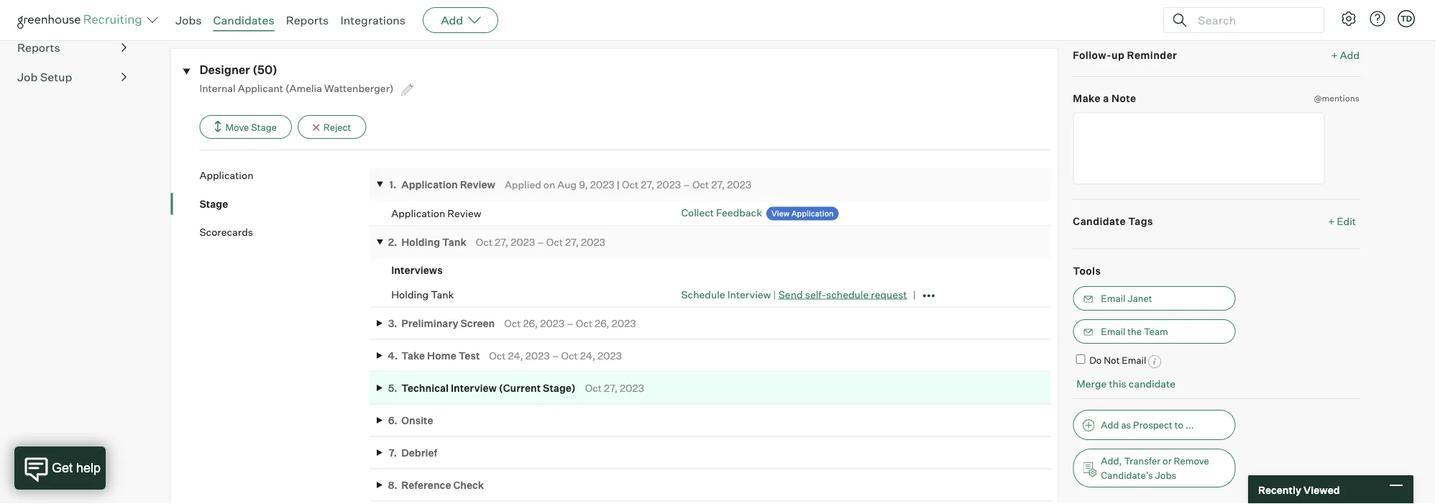Task type: describe. For each thing, give the bounding box(es) containing it.
5.
[[388, 382, 398, 394]]

follow-up reminder
[[1073, 49, 1178, 61]]

activity
[[226, 8, 262, 21]]

add for add
[[441, 13, 463, 27]]

1 vertical spatial reports link
[[17, 39, 127, 56]]

schedule interview link
[[681, 288, 771, 301]]

1 vertical spatial review
[[448, 207, 482, 219]]

team
[[1144, 326, 1169, 337]]

+ edit link
[[1325, 211, 1360, 231]]

send self-schedule request link
[[779, 288, 907, 301]]

note
[[1112, 92, 1137, 105]]

candidates link
[[213, 13, 275, 27]]

view application link
[[767, 207, 839, 221]]

27, right the stage)
[[604, 382, 618, 394]]

collect
[[681, 207, 714, 219]]

holding tank
[[391, 288, 454, 301]]

4. take home test oct 24, 2023 – oct 24, 2023
[[388, 349, 622, 362]]

email the team
[[1101, 326, 1169, 337]]

viewed
[[1304, 484, 1340, 496]]

jobs inside add, transfer or remove candidate's jobs
[[1155, 470, 1177, 481]]

@mentions
[[1314, 93, 1360, 104]]

...
[[1186, 419, 1195, 431]]

schedule
[[826, 288, 869, 301]]

on
[[170, 8, 184, 21]]

email for email janet
[[1101, 293, 1126, 304]]

edit
[[1338, 215, 1357, 227]]

td button
[[1398, 10, 1416, 27]]

candidates
[[213, 13, 275, 27]]

0 vertical spatial review
[[460, 178, 496, 191]]

add for add as prospect to ...
[[1101, 419, 1120, 431]]

janet
[[1128, 293, 1153, 304]]

1 vertical spatial stage
[[200, 198, 228, 210]]

recently
[[1259, 484, 1302, 496]]

internal applicant (amelia wattenberger)
[[200, 82, 396, 94]]

1 24, from the left
[[508, 349, 524, 362]]

job setup link
[[17, 68, 127, 86]]

1 vertical spatial tank
[[431, 288, 454, 301]]

move stage button
[[200, 115, 292, 139]]

27, right 9,
[[641, 178, 655, 191]]

details link
[[304, 8, 337, 29]]

on
[[544, 178, 556, 191]]

1. application review applied on  aug 9, 2023 | oct 27, 2023 – oct 27, 2023
[[389, 178, 752, 191]]

email the team button
[[1073, 319, 1236, 344]]

reject
[[324, 121, 351, 133]]

to
[[1175, 419, 1184, 431]]

up
[[1112, 49, 1125, 61]]

email janet
[[1101, 293, 1153, 304]]

candidate
[[1129, 378, 1176, 390]]

+ add
[[1332, 49, 1360, 61]]

td button
[[1395, 7, 1418, 30]]

add as prospect to ...
[[1101, 419, 1195, 431]]

on 1 job
[[170, 8, 209, 21]]

linkedin link
[[353, 8, 394, 29]]

0 horizontal spatial jobs
[[176, 13, 202, 27]]

move stage
[[225, 121, 277, 133]]

move
[[225, 121, 249, 133]]

merge this candidate link
[[1077, 378, 1176, 390]]

make a note
[[1073, 92, 1137, 105]]

tags
[[1129, 215, 1154, 227]]

Do Not Email checkbox
[[1076, 355, 1086, 364]]

email for email the team
[[1101, 326, 1126, 337]]

2 26, from the left
[[595, 317, 610, 330]]

follow
[[1330, 10, 1360, 23]]

0 vertical spatial reports link
[[286, 13, 329, 27]]

do
[[1090, 355, 1102, 366]]

add as prospect to ... button
[[1073, 410, 1236, 440]]

0 horizontal spatial interview
[[451, 382, 497, 394]]

1.
[[389, 178, 397, 191]]

reference
[[402, 479, 451, 492]]

or
[[1163, 455, 1172, 467]]

view
[[772, 209, 790, 218]]

+ edit
[[1329, 215, 1357, 227]]

integrations
[[340, 13, 406, 27]]

+ for + add
[[1332, 49, 1338, 61]]

designer
[[200, 63, 250, 77]]

collect feedback link
[[681, 207, 762, 219]]

0 horizontal spatial reports
[[17, 40, 60, 55]]

screen
[[461, 317, 495, 330]]

td
[[1401, 14, 1413, 23]]

0 horizontal spatial |
[[617, 178, 620, 191]]

3.
[[388, 317, 398, 330]]

6.
[[388, 414, 398, 427]]

view application
[[772, 209, 834, 218]]

(50)
[[253, 63, 278, 77]]

7.
[[389, 447, 397, 459]]

1 horizontal spatial interview
[[728, 288, 771, 301]]

0 vertical spatial tank
[[442, 236, 467, 249]]

candidate tags
[[1073, 215, 1154, 227]]

remove
[[1174, 455, 1210, 467]]

check
[[453, 479, 484, 492]]

(amelia
[[286, 82, 322, 94]]

add button
[[423, 7, 499, 33]]

4.
[[388, 349, 398, 362]]

8. reference check
[[388, 479, 484, 492]]

reminder
[[1128, 49, 1178, 61]]

home
[[427, 349, 457, 362]]

scorecards
[[200, 226, 253, 239]]

internal
[[200, 82, 236, 94]]

2 horizontal spatial add
[[1341, 49, 1360, 61]]

0 vertical spatial holding
[[402, 236, 440, 249]]



Task type: locate. For each thing, give the bounding box(es) containing it.
1 vertical spatial holding
[[391, 288, 429, 301]]

tools
[[1073, 264, 1101, 277]]

1 vertical spatial jobs
[[1155, 470, 1177, 481]]

follow-
[[1073, 49, 1112, 61]]

application review
[[391, 207, 482, 219]]

schedule
[[681, 288, 726, 301]]

+ inside + add link
[[1332, 49, 1338, 61]]

0 horizontal spatial 26,
[[523, 317, 538, 330]]

Search text field
[[1195, 10, 1311, 31]]

8.
[[388, 479, 398, 492]]

send
[[779, 288, 803, 301]]

email janet button
[[1073, 286, 1236, 311]]

(current
[[499, 382, 541, 394]]

2 vertical spatial add
[[1101, 419, 1120, 431]]

application
[[200, 169, 254, 182], [402, 178, 458, 191], [391, 207, 445, 219], [792, 209, 834, 218]]

1 horizontal spatial stage
[[251, 121, 277, 133]]

add inside button
[[1101, 419, 1120, 431]]

1 26, from the left
[[523, 317, 538, 330]]

0 vertical spatial +
[[1332, 49, 1338, 61]]

| right 9,
[[617, 178, 620, 191]]

1 vertical spatial job
[[17, 70, 38, 84]]

make
[[1073, 92, 1101, 105]]

2 vertical spatial email
[[1122, 355, 1147, 366]]

add inside popup button
[[441, 13, 463, 27]]

a
[[1104, 92, 1110, 105]]

interview
[[728, 288, 771, 301], [451, 382, 497, 394]]

aug
[[558, 178, 577, 191]]

1 horizontal spatial 24,
[[580, 349, 596, 362]]

candidate's
[[1101, 470, 1153, 481]]

interview left send
[[728, 288, 771, 301]]

application up application review
[[402, 178, 458, 191]]

review
[[460, 178, 496, 191], [448, 207, 482, 219]]

application link
[[200, 168, 370, 182]]

2 24, from the left
[[580, 349, 596, 362]]

0 horizontal spatial 24,
[[508, 349, 524, 362]]

0 horizontal spatial reports link
[[17, 39, 127, 56]]

+ inside + edit link
[[1329, 215, 1335, 227]]

27, up collect feedback
[[711, 178, 725, 191]]

1 vertical spatial |
[[773, 288, 777, 301]]

5. technical interview (current stage)
[[388, 382, 576, 394]]

0 vertical spatial email
[[1101, 293, 1126, 304]]

prospect
[[1134, 419, 1173, 431]]

1 vertical spatial add
[[1341, 49, 1360, 61]]

onsite
[[402, 414, 433, 427]]

27, down 1. application review applied on  aug 9, 2023 | oct 27, 2023 – oct 27, 2023
[[565, 236, 579, 249]]

feedback
[[716, 207, 762, 219]]

0 horizontal spatial job
[[17, 70, 38, 84]]

follow link
[[1330, 9, 1360, 23]]

26,
[[523, 317, 538, 330], [595, 317, 610, 330]]

0 vertical spatial reports
[[286, 13, 329, 27]]

stage
[[251, 121, 277, 133], [200, 198, 228, 210]]

applicant
[[238, 82, 283, 94]]

jobs link
[[176, 13, 202, 27]]

job left setup
[[17, 70, 38, 84]]

0 vertical spatial interview
[[728, 288, 771, 301]]

2023
[[590, 178, 615, 191], [657, 178, 681, 191], [727, 178, 752, 191], [511, 236, 535, 249], [581, 236, 606, 249], [540, 317, 565, 330], [612, 317, 636, 330], [526, 349, 550, 362], [598, 349, 622, 362], [620, 382, 645, 394]]

not
[[1104, 355, 1120, 366]]

test
[[459, 349, 480, 362]]

interviews
[[391, 264, 443, 277]]

1 horizontal spatial reports
[[286, 13, 329, 27]]

email left janet
[[1101, 293, 1126, 304]]

26, up oct 27, 2023 at left bottom
[[595, 317, 610, 330]]

application right view
[[792, 209, 834, 218]]

+ down follow link
[[1332, 49, 1338, 61]]

tank down application review
[[442, 236, 467, 249]]

holding down interviews
[[391, 288, 429, 301]]

email
[[1101, 293, 1126, 304], [1101, 326, 1126, 337], [1122, 355, 1147, 366]]

interview down test
[[451, 382, 497, 394]]

applied
[[505, 178, 541, 191]]

setup
[[40, 70, 72, 84]]

application down move
[[200, 169, 254, 182]]

0 vertical spatial |
[[617, 178, 620, 191]]

job
[[192, 8, 209, 21], [17, 70, 38, 84]]

stage right move
[[251, 121, 277, 133]]

preliminary
[[402, 317, 459, 330]]

tank up the preliminary
[[431, 288, 454, 301]]

None text field
[[1073, 113, 1325, 185]]

pipeline
[[17, 11, 61, 25]]

2.
[[388, 236, 398, 249]]

0 vertical spatial jobs
[[176, 13, 202, 27]]

1 vertical spatial email
[[1101, 326, 1126, 337]]

1 horizontal spatial reports link
[[286, 13, 329, 27]]

+ for + edit
[[1329, 215, 1335, 227]]

stage up scorecards
[[200, 198, 228, 210]]

0 vertical spatial stage
[[251, 121, 277, 133]]

1
[[186, 8, 189, 21]]

merge this candidate
[[1077, 378, 1176, 390]]

technical
[[402, 382, 449, 394]]

linkedin
[[353, 8, 394, 21]]

details
[[304, 8, 337, 21]]

take
[[402, 349, 425, 362]]

the
[[1128, 326, 1142, 337]]

1 horizontal spatial |
[[773, 288, 777, 301]]

recently viewed
[[1259, 484, 1340, 496]]

| left send
[[773, 288, 777, 301]]

email left the
[[1101, 326, 1126, 337]]

1 vertical spatial interview
[[451, 382, 497, 394]]

0 vertical spatial job
[[192, 8, 209, 21]]

integrations link
[[340, 13, 406, 27]]

1 horizontal spatial 26,
[[595, 317, 610, 330]]

merge
[[1077, 378, 1107, 390]]

review up 2. holding tank oct 27, 2023 – oct 27, 2023 in the top of the page
[[448, 207, 482, 219]]

feed
[[264, 8, 287, 21]]

this
[[1109, 378, 1127, 390]]

2. holding tank oct 27, 2023 – oct 27, 2023
[[388, 236, 606, 249]]

0 horizontal spatial add
[[441, 13, 463, 27]]

job right 1
[[192, 8, 209, 21]]

review left "applied"
[[460, 178, 496, 191]]

+ add link
[[1332, 48, 1360, 62]]

9,
[[579, 178, 588, 191]]

+ left edit
[[1329, 215, 1335, 227]]

activity feed
[[226, 8, 287, 21]]

stage inside button
[[251, 121, 277, 133]]

24,
[[508, 349, 524, 362], [580, 349, 596, 362]]

holding right 2.
[[402, 236, 440, 249]]

1 horizontal spatial jobs
[[1155, 470, 1177, 481]]

1 horizontal spatial add
[[1101, 419, 1120, 431]]

on 1 job link
[[170, 8, 209, 29]]

schedule interview | send self-schedule request
[[681, 288, 907, 301]]

0 vertical spatial add
[[441, 13, 463, 27]]

application down 1. on the left top
[[391, 207, 445, 219]]

1 horizontal spatial job
[[192, 8, 209, 21]]

oct 27, 2023
[[585, 382, 645, 394]]

configure image
[[1341, 10, 1358, 27]]

email right not
[[1122, 355, 1147, 366]]

candidate
[[1073, 215, 1126, 227]]

oct
[[622, 178, 639, 191], [693, 178, 709, 191], [476, 236, 493, 249], [546, 236, 563, 249], [504, 317, 521, 330], [576, 317, 593, 330], [489, 349, 506, 362], [561, 349, 578, 362], [585, 382, 602, 394]]

0 horizontal spatial stage
[[200, 198, 228, 210]]

26, up 4. take home test oct 24, 2023 – oct 24, 2023
[[523, 317, 538, 330]]

24, up oct 27, 2023 at left bottom
[[580, 349, 596, 362]]

6. onsite
[[388, 414, 433, 427]]

1 vertical spatial +
[[1329, 215, 1335, 227]]

3. preliminary screen oct 26, 2023 – oct 26, 2023
[[388, 317, 636, 330]]

collect feedback
[[681, 207, 762, 219]]

greenhouse recruiting image
[[17, 12, 147, 29]]

1 vertical spatial reports
[[17, 40, 60, 55]]

transfer
[[1125, 455, 1161, 467]]

24, down 3. preliminary screen oct 26, 2023 – oct 26, 2023
[[508, 349, 524, 362]]

27, down "applied"
[[495, 236, 509, 249]]

add, transfer or remove candidate's jobs
[[1101, 455, 1210, 481]]

@mentions link
[[1314, 91, 1360, 105]]



Task type: vqa. For each thing, say whether or not it's contained in the screenshot.
The
yes



